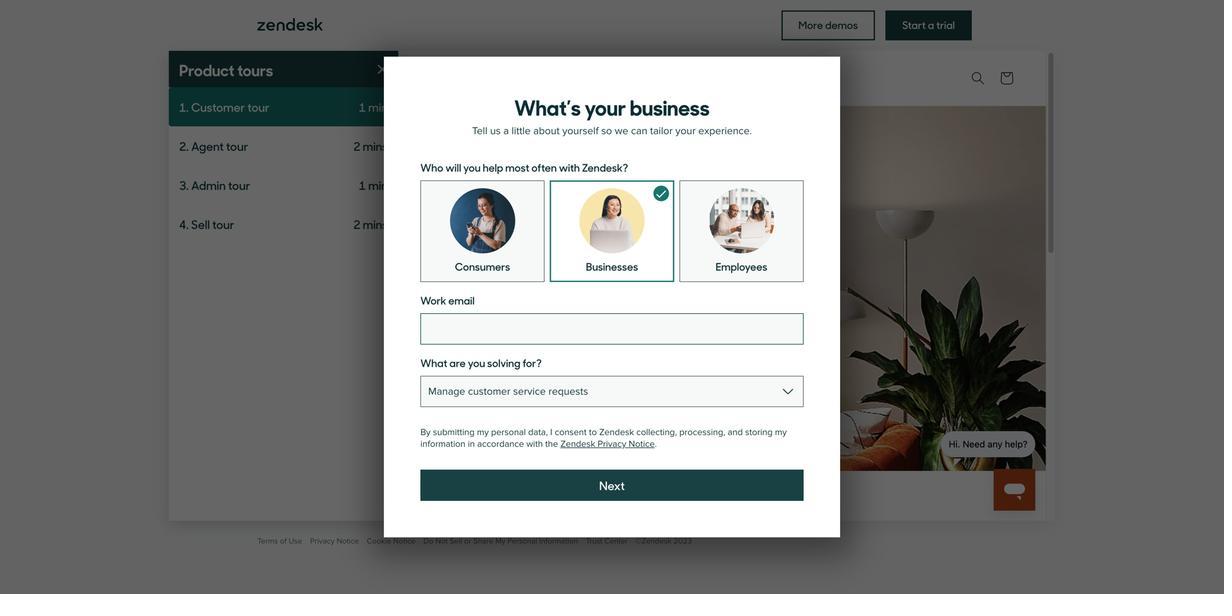 Task type: locate. For each thing, give the bounding box(es) containing it.
1 min from the top
[[368, 98, 388, 115]]

2 2 mins from the top
[[353, 216, 388, 232]]

1 horizontal spatial a
[[928, 17, 934, 32]]

1 horizontal spatial your
[[675, 125, 696, 137]]

0 vertical spatial privacy
[[598, 439, 626, 450]]

2 mins from the top
[[363, 216, 388, 232]]

you right the are
[[468, 356, 485, 370]]

tailor
[[650, 125, 673, 137]]

product
[[179, 58, 234, 80]]

zendesk image
[[257, 18, 323, 31]]

my right storing
[[775, 427, 787, 438]]

with
[[559, 160, 580, 175], [526, 439, 543, 450]]

. down collecting,
[[655, 439, 657, 450]]

mins
[[363, 138, 388, 154], [363, 216, 388, 232]]

. down 3
[[186, 216, 189, 232]]

4 . sell tour
[[179, 216, 234, 232]]

my up accordance
[[477, 427, 489, 438]]

1 vertical spatial a
[[503, 125, 509, 137]]

privacy right use
[[310, 537, 335, 546]]

privacy up next
[[598, 439, 626, 450]]

terms of use link
[[257, 537, 302, 546]]

0 vertical spatial sell
[[191, 216, 210, 232]]

. left agent
[[186, 138, 189, 154]]

employees
[[716, 259, 767, 274]]

1 vertical spatial sell
[[450, 537, 462, 546]]

. left admin
[[186, 177, 189, 193]]

tours
[[237, 58, 273, 80]]

accordance
[[477, 439, 524, 450]]

min
[[368, 98, 388, 115], [368, 177, 388, 193]]

©zendesk 2023 link
[[636, 537, 692, 546]]

what's your business tell us a little about yourself so we can tailor your experience.
[[472, 91, 752, 137]]

information
[[539, 537, 578, 546]]

0 vertical spatial min
[[368, 98, 388, 115]]

1 vertical spatial your
[[675, 125, 696, 137]]

collecting,
[[636, 427, 677, 438]]

a
[[928, 17, 934, 32], [503, 125, 509, 137]]

1 horizontal spatial sell
[[450, 537, 462, 546]]

2 mins
[[353, 138, 388, 154], [353, 216, 388, 232]]

2 horizontal spatial notice
[[629, 439, 655, 450]]

0 vertical spatial 1 min
[[359, 98, 388, 115]]

zendesk down consent
[[560, 439, 595, 450]]

.
[[186, 98, 189, 115], [186, 138, 189, 154], [186, 177, 189, 193], [186, 216, 189, 232], [655, 439, 657, 450]]

the
[[545, 439, 558, 450]]

0 horizontal spatial zendesk
[[560, 439, 595, 450]]

1 vertical spatial mins
[[363, 216, 388, 232]]

a left trial at the right
[[928, 17, 934, 32]]

0 vertical spatial you
[[463, 160, 481, 175]]

0 vertical spatial 2 mins
[[353, 138, 388, 154]]

1 2 mins from the top
[[353, 138, 388, 154]]

zendesk?
[[582, 160, 628, 175]]

experience.
[[698, 125, 752, 137]]

. for 2
[[186, 138, 189, 154]]

tour right agent
[[226, 138, 248, 154]]

1 vertical spatial zendesk
[[560, 439, 595, 450]]

storing
[[745, 427, 773, 438]]

a right us
[[503, 125, 509, 137]]

zendesk privacy notice .
[[560, 439, 657, 450]]

tour
[[247, 98, 270, 115], [226, 138, 248, 154], [228, 177, 250, 193], [212, 216, 234, 232]]

. left customer
[[186, 98, 189, 115]]

notice for cookie notice
[[393, 537, 416, 546]]

1 vertical spatial you
[[468, 356, 485, 370]]

tell
[[472, 125, 487, 137]]

1 min
[[359, 98, 388, 115], [359, 177, 388, 193]]

sell right "4"
[[191, 216, 210, 232]]

1 mins from the top
[[363, 138, 388, 154]]

information
[[420, 439, 465, 450]]

will
[[445, 160, 461, 175]]

demos
[[825, 17, 858, 32]]

employees image
[[709, 188, 774, 254]]

zendesk inside by submitting my personal data, i consent to zendesk collecting, processing, and storing my information in accordance with the
[[599, 427, 634, 438]]

you for help
[[463, 160, 481, 175]]

with inside by submitting my personal data, i consent to zendesk collecting, processing, and storing my information in accordance with the
[[526, 439, 543, 450]]

mins for 4 . sell tour
[[363, 216, 388, 232]]

sell left or
[[450, 537, 462, 546]]

tour right admin
[[228, 177, 250, 193]]

zendesk up zendesk privacy notice .
[[599, 427, 634, 438]]

1 for 3 . admin tour
[[359, 177, 366, 193]]

0 horizontal spatial my
[[477, 427, 489, 438]]

little
[[512, 125, 531, 137]]

you for solving
[[468, 356, 485, 370]]

notice left do
[[393, 537, 416, 546]]

what
[[420, 356, 447, 370]]

more
[[799, 17, 823, 32]]

0 vertical spatial zendesk
[[599, 427, 634, 438]]

legal-footer element
[[257, 537, 967, 546]]

2 min from the top
[[368, 177, 388, 193]]

2 for 4 . sell tour
[[353, 216, 360, 232]]

1 horizontal spatial privacy
[[598, 439, 626, 450]]

1 vertical spatial 1 min
[[359, 177, 388, 193]]

2
[[179, 138, 186, 154], [353, 138, 360, 154], [353, 216, 360, 232]]

1 vertical spatial with
[[526, 439, 543, 450]]

so
[[601, 125, 612, 137]]

0 horizontal spatial with
[[526, 439, 543, 450]]

. for 3
[[186, 177, 189, 193]]

what's
[[514, 91, 581, 122]]

tour down tours
[[247, 98, 270, 115]]

sell
[[191, 216, 210, 232], [450, 537, 462, 546]]

notice down collecting,
[[629, 439, 655, 450]]

tour down '3 . admin tour'
[[212, 216, 234, 232]]

0 vertical spatial a
[[928, 17, 934, 32]]

0 horizontal spatial a
[[503, 125, 509, 137]]

you
[[463, 160, 481, 175], [468, 356, 485, 370]]

1 horizontal spatial zendesk
[[599, 427, 634, 438]]

0 vertical spatial mins
[[363, 138, 388, 154]]

your up so
[[585, 91, 626, 122]]

1 horizontal spatial notice
[[393, 537, 416, 546]]

option group
[[420, 181, 804, 282]]

1 1 min from the top
[[359, 98, 388, 115]]

2 mins for sell tour
[[353, 216, 388, 232]]

privacy
[[598, 439, 626, 450], [310, 537, 335, 546]]

notice left the cookie
[[337, 537, 359, 546]]

. for 4
[[186, 216, 189, 232]]

tour for customer tour
[[247, 98, 270, 115]]

2 1 min from the top
[[359, 177, 388, 193]]

who will you help most often with zendesk?
[[420, 160, 628, 175]]

0 horizontal spatial your
[[585, 91, 626, 122]]

1 horizontal spatial my
[[775, 427, 787, 438]]

0 vertical spatial with
[[559, 160, 580, 175]]

0 horizontal spatial notice
[[337, 537, 359, 546]]

0 horizontal spatial sell
[[191, 216, 210, 232]]

1 vertical spatial 2 mins
[[353, 216, 388, 232]]

work
[[420, 293, 446, 308]]

your
[[585, 91, 626, 122], [675, 125, 696, 137]]

option group containing consumers
[[420, 181, 804, 282]]

you right will
[[463, 160, 481, 175]]

1 vertical spatial min
[[368, 177, 388, 193]]

trial
[[936, 17, 955, 32]]

not
[[435, 537, 448, 546]]

consent
[[555, 427, 587, 438]]

work email
[[420, 293, 475, 308]]

by
[[420, 427, 431, 438]]

your right tailor
[[675, 125, 696, 137]]

2 . agent tour
[[179, 138, 248, 154]]

2 mins for agent tour
[[353, 138, 388, 154]]

personal
[[508, 537, 537, 546]]

start
[[902, 17, 926, 32]]

1 vertical spatial privacy
[[310, 537, 335, 546]]

with down data,
[[526, 439, 543, 450]]

consumers
[[455, 259, 510, 274]]

business
[[630, 91, 710, 122]]

cookie notice
[[367, 537, 416, 546]]

with right the often
[[559, 160, 580, 175]]

notice
[[629, 439, 655, 450], [337, 537, 359, 546], [393, 537, 416, 546]]

1 my from the left
[[477, 427, 489, 438]]

do not sell or share my personal information
[[423, 537, 578, 546]]

zendesk
[[599, 427, 634, 438], [560, 439, 595, 450]]

1 horizontal spatial with
[[559, 160, 580, 175]]



Task type: describe. For each thing, give the bounding box(es) containing it.
admin
[[191, 177, 226, 193]]

terms of use
[[257, 537, 302, 546]]

Work email email field
[[420, 314, 804, 345]]

. for 1
[[186, 98, 189, 115]]

submitting
[[433, 427, 475, 438]]

who
[[420, 160, 443, 175]]

trust center
[[586, 537, 628, 546]]

help
[[483, 160, 503, 175]]

next button
[[420, 470, 804, 501]]

do not sell or share my personal information link
[[423, 537, 578, 546]]

my
[[495, 537, 506, 546]]

often
[[531, 160, 557, 175]]

of
[[280, 537, 287, 546]]

mins for 2 . agent tour
[[363, 138, 388, 154]]

businesses image
[[579, 188, 645, 254]]

privacy notice link
[[310, 537, 359, 546]]

i
[[550, 427, 552, 438]]

product tours
[[179, 58, 273, 80]]

processing,
[[679, 427, 725, 438]]

1 min for admin tour
[[359, 177, 388, 193]]

zendesk privacy notice link
[[560, 439, 655, 450]]

tour for sell tour
[[212, 216, 234, 232]]

sell for or
[[450, 537, 462, 546]]

next
[[599, 477, 625, 494]]

sell for tour
[[191, 216, 210, 232]]

2 for 2 . agent tour
[[353, 138, 360, 154]]

by submitting my personal data, i consent to zendesk collecting, processing, and storing my information in accordance with the
[[420, 427, 787, 450]]

personal
[[491, 427, 526, 438]]

2023
[[674, 537, 692, 546]]

we
[[615, 125, 628, 137]]

do
[[423, 537, 433, 546]]

solving
[[487, 356, 521, 370]]

4
[[179, 216, 186, 232]]

1 for 1 . customer tour
[[359, 98, 366, 115]]

start a trial
[[902, 17, 955, 32]]

are
[[449, 356, 466, 370]]

notice for privacy notice
[[337, 537, 359, 546]]

or
[[464, 537, 471, 546]]

min for 1 . customer tour
[[368, 98, 388, 115]]

agent
[[191, 138, 224, 154]]

©zendesk 2023
[[636, 537, 692, 546]]

use
[[289, 537, 302, 546]]

us
[[490, 125, 501, 137]]

what are you solving for?
[[420, 356, 542, 370]]

yourself
[[562, 125, 599, 137]]

about
[[533, 125, 560, 137]]

0 horizontal spatial privacy
[[310, 537, 335, 546]]

customer
[[191, 98, 245, 115]]

privacy notice
[[310, 537, 359, 546]]

data,
[[528, 427, 548, 438]]

businesses
[[586, 259, 638, 274]]

tour for admin tour
[[228, 177, 250, 193]]

consumers image
[[450, 188, 515, 254]]

in
[[468, 439, 475, 450]]

can
[[631, 125, 647, 137]]

3 . admin tour
[[179, 177, 250, 193]]

cookie
[[367, 537, 391, 546]]

0 vertical spatial your
[[585, 91, 626, 122]]

more demos
[[799, 17, 858, 32]]

share
[[473, 537, 493, 546]]

most
[[505, 160, 529, 175]]

a inside start a trial link
[[928, 17, 934, 32]]

a inside what's your business tell us a little about yourself so we can tailor your experience.
[[503, 125, 509, 137]]

1 min for customer tour
[[359, 98, 388, 115]]

close side menu image
[[377, 64, 388, 75]]

3
[[179, 177, 186, 193]]

more demos link
[[782, 10, 875, 40]]

to
[[589, 427, 597, 438]]

center
[[605, 537, 628, 546]]

trust
[[586, 537, 602, 546]]

©zendesk
[[636, 537, 672, 546]]

cookie notice link
[[367, 537, 416, 546]]

for?
[[523, 356, 542, 370]]

email
[[448, 293, 475, 308]]

start a trial link
[[885, 10, 972, 40]]

min for 3 . admin tour
[[368, 177, 388, 193]]

2 my from the left
[[775, 427, 787, 438]]

trust center link
[[586, 537, 628, 546]]

1 . customer tour
[[179, 98, 270, 115]]

and
[[728, 427, 743, 438]]

terms
[[257, 537, 278, 546]]

tour for agent tour
[[226, 138, 248, 154]]



Task type: vqa. For each thing, say whether or not it's contained in the screenshot.
the leftmost with
yes



